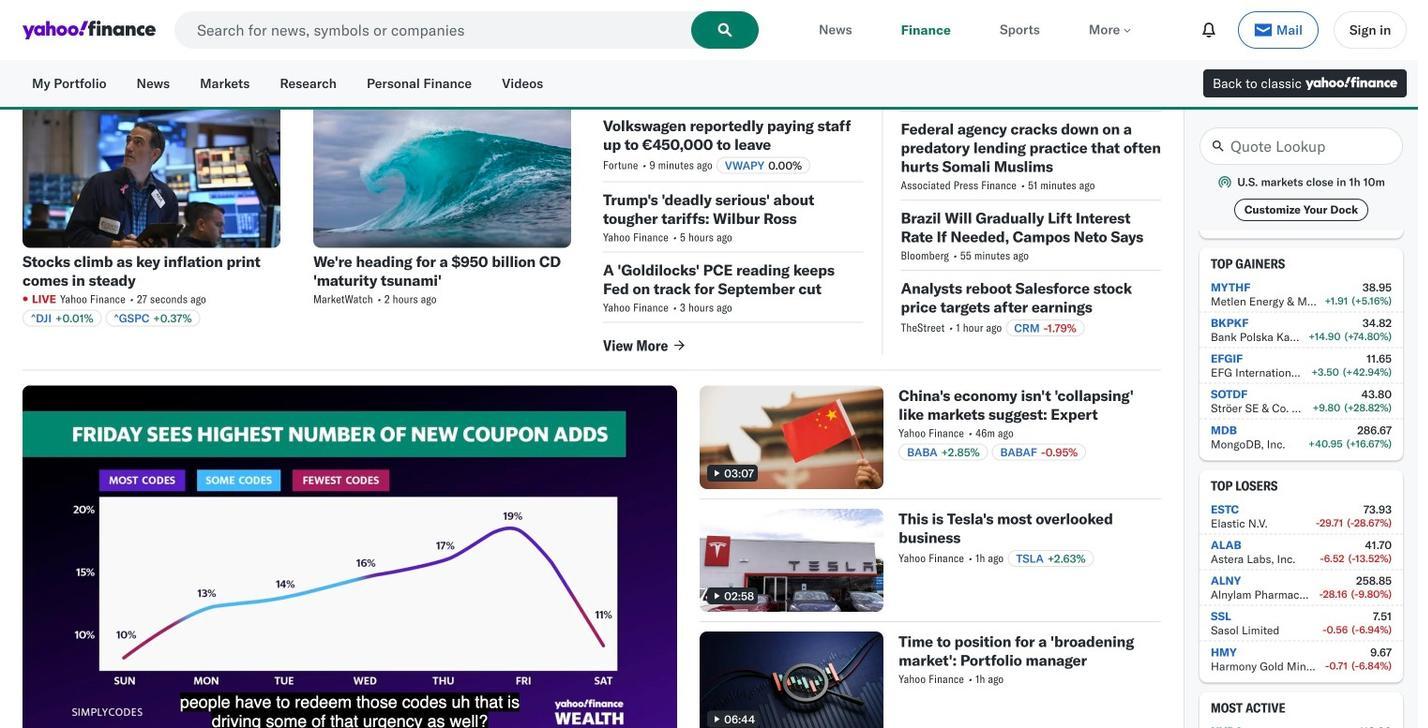 Task type: locate. For each thing, give the bounding box(es) containing it.
prev image
[[1283, 57, 1298, 72]]

None search field
[[174, 11, 759, 49]]

time to position for a 'broadening market': portfolio manager image
[[700, 632, 884, 729]]

None search field
[[1200, 128, 1403, 165]]

search image
[[718, 23, 733, 38]]

stocks climb as key inflation print comes in steady image
[[23, 103, 280, 248]]

Quote Lookup text field
[[1200, 128, 1403, 165]]

toolbar
[[1193, 11, 1407, 49]]



Task type: vqa. For each thing, say whether or not it's contained in the screenshot.
'This Is Tesla'S Most Overlooked Business' IMAGE
yes



Task type: describe. For each thing, give the bounding box(es) containing it.
this is tesla's most overlooked business image
[[700, 509, 884, 613]]

china's economy isn't 'collapsing' like markets suggest: expert image
[[700, 386, 884, 490]]

we're heading for a $950 billion cd 'maturity tsunami' image
[[313, 103, 571, 248]]

Search for news, symbols or companies text field
[[174, 11, 759, 49]]



